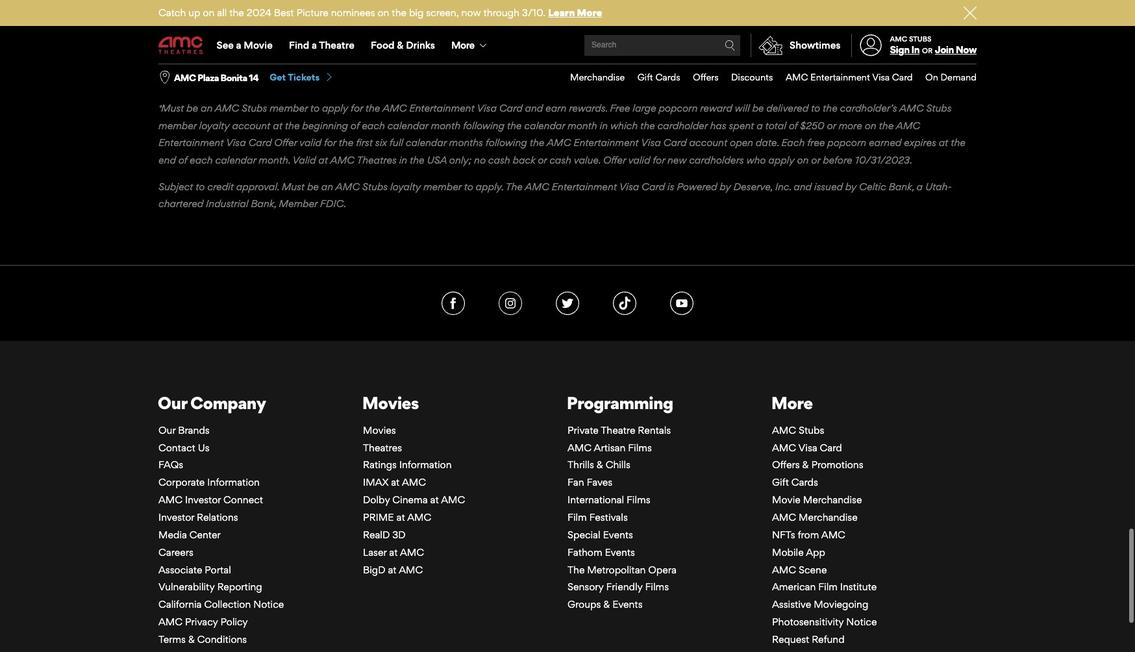 Task type: describe. For each thing, give the bounding box(es) containing it.
more inside ³must be an amc stubs® loyalty member to apply for the amc entertainment visa card and earn rewards; maximum value $50 delivered in amc entertainment card bonus bucks. a-list and premiere members can redeem for tickets or up to $50 in concessions. insiders can only redeem for up to $50 in concessions. $50 bonus bucks will be delivered to the amc stubs member following the monthly account statement that includes the qualifying transactions in which the cardholder has spent a total of $50 or more on the account. bonus bucks expire 90 days from bonus bucks issuance. valid at amc theatres in usa only; no cash back or cash value. offer valid for new cardholders who apply on or before 10/31/23.
[[893, 41, 917, 54]]

that
[[474, 41, 492, 54]]

of up each
[[789, 119, 798, 132]]

3/10.
[[522, 6, 546, 19]]

user profile image
[[853, 35, 890, 56]]

food & drinks
[[371, 39, 435, 51]]

entertainment up the months
[[410, 102, 475, 114]]

a inside subject to credit approval. must be an amc stubs loyalty member to apply. the amc entertainment visa card is powered by deserve, inc. and issued by celtic bank, a utah- chartered industrial bank, member fdic.
[[917, 180, 923, 193]]

on up 'demand'
[[950, 58, 961, 71]]

demand
[[941, 72, 977, 83]]

rewards.
[[569, 102, 608, 114]]

theatres inside ⁴must be an amc stubs member to apply for the amc entertainment visa card and earn rewards. free large popcorn reward will be delivered to the cardholder's amc stubs member loyalty account at the beginning of each calendar month following the calendar month in which the cardholder has spent a total of $250 or more on the amc entertainment visa card offer valid for the first six full calendar months following the amc entertainment visa card account open date. each free popcorn earned expires at the end of each calendar month. valid at amc theatres in the usa only; no cash back or cash value. offer valid for new cardholders who apply on or before 10/31/2023.
[[357, 154, 397, 166]]

or down free
[[812, 154, 821, 166]]

cardholders inside ⁴must be an amc stubs member to apply for the amc entertainment visa card and earn rewards. free large popcorn reward will be delivered to the cardholder's amc stubs member loyalty account at the beginning of each calendar month following the calendar month in which the cardholder has spent a total of $250 or more on the amc entertainment visa card offer valid for the first six full calendar months following the amc entertainment visa card account open date. each free popcorn earned expires at the end of each calendar month. valid at amc theatres in the usa only; no cash back or cash value. offer valid for new cardholders who apply on or before 10/31/2023.
[[690, 154, 744, 166]]

spent inside ⁴must be an amc stubs member to apply for the amc entertainment visa card and earn rewards. free large popcorn reward will be delivered to the cardholder's amc stubs member loyalty account at the beginning of each calendar month following the calendar month in which the cardholder has spent a total of $250 or more on the amc entertainment visa card offer valid for the first six full calendar months following the amc entertainment visa card account open date. each free popcorn earned expires at the end of each calendar month. valid at amc theatres in the usa only; no cash back or cash value. offer valid for new cardholders who apply on or before 10/31/2023.
[[729, 119, 755, 132]]

0 vertical spatial films
[[628, 442, 652, 454]]

cardholders inside ³must be an amc stubs® loyalty member to apply for the amc entertainment visa card and earn rewards; maximum value $50 delivered in amc entertainment card bonus bucks. a-list and premiere members can redeem for tickets or up to $50 in concessions. insiders can only redeem for up to $50 in concessions. $50 bonus bucks will be delivered to the amc stubs member following the monthly account statement that includes the qualifying transactions in which the cardholder has spent a total of $50 or more on the account. bonus bucks expire 90 days from bonus bucks issuance. valid at amc theatres in usa only; no cash back or cash value. offer valid for new cardholders who apply on or before 10/31/23.
[[842, 58, 896, 71]]

cash up reward
[[702, 58, 724, 71]]

2 horizontal spatial up
[[694, 24, 706, 36]]

cards inside amc stubs amc visa card offers & promotions gift cards movie merchandise amc merchandise nfts from amc mobile app amc scene american film institute assistive moviegoing photosensitivity notice request refund
[[792, 476, 819, 489]]

& right food
[[397, 39, 404, 51]]

back inside ⁴must be an amc stubs member to apply for the amc entertainment visa card and earn rewards. free large popcorn reward will be delivered to the cardholder's amc stubs member loyalty account at the beginning of each calendar month following the calendar month in which the cardholder has spent a total of $250 or more on the amc entertainment visa card offer valid for the first six full calendar months following the amc entertainment visa card account open date. each free popcorn earned expires at the end of each calendar month. valid at amc theatres in the usa only; no cash back or cash value. offer valid for new cardholders who apply on or before 10/31/2023.
[[513, 154, 536, 166]]

value
[[699, 7, 724, 19]]

of right 'end'
[[178, 154, 187, 166]]

1 vertical spatial following
[[463, 119, 505, 132]]

amc investor connect link
[[159, 494, 263, 506]]

$50 left sign
[[860, 41, 879, 54]]

issuance.
[[418, 58, 460, 71]]

for down large
[[653, 154, 665, 166]]

reporting
[[217, 581, 262, 593]]

entertainment up that
[[449, 7, 515, 19]]

$50 right value
[[727, 7, 746, 19]]

1 month from the left
[[431, 119, 461, 132]]

theatre inside find a theatre link
[[319, 39, 355, 51]]

sensory friendly films link
[[568, 581, 669, 593]]

sign in or join amc stubs element
[[852, 27, 977, 64]]

1 vertical spatial films
[[627, 494, 651, 506]]

2 vertical spatial account
[[690, 137, 728, 149]]

at right imax
[[391, 476, 400, 489]]

card up sign in or join amc stubs element at the right top of the page
[[898, 7, 921, 19]]

amc twitter image
[[556, 292, 580, 315]]

merchandise link
[[558, 64, 625, 91]]

1 vertical spatial investor
[[159, 511, 194, 524]]

get tickets
[[270, 72, 320, 83]]

photosensitivity
[[773, 616, 844, 628]]

³must
[[159, 7, 186, 19]]

usa inside ⁴must be an amc stubs member to apply for the amc entertainment visa card and earn rewards. free large popcorn reward will be delivered to the cardholder's amc stubs member loyalty account at the beginning of each calendar month following the calendar month in which the cardholder has spent a total of $250 or more on the amc entertainment visa card offer valid for the first six full calendar months following the amc entertainment visa card account open date. each free popcorn earned expires at the end of each calendar month. valid at amc theatres in the usa only; no cash back or cash value. offer valid for new cardholders who apply on or before 10/31/2023.
[[427, 154, 447, 166]]

california
[[159, 599, 202, 611]]

visa up the months
[[477, 102, 497, 114]]

which inside ³must be an amc stubs® loyalty member to apply for the amc entertainment visa card and earn rewards; maximum value $50 delivered in amc entertainment card bonus bucks. a-list and premiere members can redeem for tickets or up to $50 in concessions. insiders can only redeem for up to $50 in concessions. $50 bonus bucks will be delivered to the amc stubs member following the monthly account statement that includes the qualifying transactions in which the cardholder has spent a total of $50 or more on the account. bonus bucks expire 90 days from bonus bucks issuance. valid at amc theatres in usa only; no cash back or cash value. offer valid for new cardholders who apply on or before 10/31/23.
[[670, 41, 698, 54]]

or down search the amc website text field
[[690, 58, 699, 71]]

stubs inside amc stubs sign in or join now
[[910, 34, 932, 43]]

card up is at right
[[664, 137, 687, 149]]

international
[[568, 494, 624, 506]]

1 vertical spatial merchandise
[[804, 494, 863, 506]]

1 horizontal spatial offer
[[603, 154, 626, 166]]

theatre inside private theatre rentals amc artisan films thrills & chills fan faves international films film festivals special events fathom events the metropolitan opera sensory friendly films groups & events
[[601, 424, 636, 436]]

international films link
[[568, 494, 651, 506]]

to left credit
[[196, 180, 205, 193]]

credit
[[207, 180, 234, 193]]

is
[[668, 180, 675, 193]]

card inside subject to credit approval. must be an amc stubs loyalty member to apply. the amc entertainment visa card is powered by deserve, inc. and issued by celtic bank, a utah- chartered industrial bank, member fdic.
[[642, 180, 665, 193]]

rewards;
[[609, 7, 649, 19]]

stubs inside subject to credit approval. must be an amc stubs loyalty member to apply. the amc entertainment visa card is powered by deserve, inc. and issued by celtic bank, a utah- chartered industrial bank, member fdic.
[[362, 180, 388, 193]]

and inside subject to credit approval. must be an amc stubs loyalty member to apply. the amc entertainment visa card is powered by deserve, inc. and issued by celtic bank, a utah- chartered industrial bank, member fdic.
[[794, 180, 812, 193]]

2 vertical spatial merchandise
[[799, 511, 858, 524]]

refund
[[812, 633, 845, 646]]

information inside movies theatres ratings information imax at amc dolby cinema at amc prime at amc reald 3d laser at amc bigd at amc
[[400, 459, 452, 471]]

amc stubs amc visa card offers & promotions gift cards movie merchandise amc merchandise nfts from amc mobile app amc scene american film institute assistive moviegoing photosensitivity notice request refund
[[773, 424, 877, 646]]

amc stubs link
[[773, 424, 825, 436]]

for up food
[[386, 24, 398, 36]]

to down value
[[708, 24, 717, 36]]

only; inside ⁴must be an amc stubs member to apply for the amc entertainment visa card and earn rewards. free large popcorn reward will be delivered to the cardholder's amc stubs member loyalty account at the beginning of each calendar month following the calendar month in which the cardholder has spent a total of $250 or more on the amc entertainment visa card offer valid for the first six full calendar months following the amc entertainment visa card account open date. each free popcorn earned expires at the end of each calendar month. valid at amc theatres in the usa only; no cash back or cash value. offer valid for new cardholders who apply on or before 10/31/2023.
[[450, 154, 472, 166]]

& down the sensory friendly films link
[[604, 599, 610, 611]]

0 horizontal spatial bank,
[[251, 198, 276, 210]]

cash up apply.
[[489, 154, 510, 166]]

2 vertical spatial events
[[613, 599, 643, 611]]

moviegoing
[[814, 599, 869, 611]]

amc tiktok image
[[613, 292, 637, 315]]

metropolitan
[[588, 564, 646, 576]]

contact
[[159, 442, 195, 454]]

careers link
[[159, 546, 194, 559]]

member down get tickets
[[270, 102, 308, 114]]

for down showtimes
[[805, 58, 818, 71]]

1 horizontal spatial valid
[[629, 154, 651, 166]]

bonus up amc stubs sign in or join now
[[924, 7, 952, 19]]

join
[[936, 44, 954, 56]]

total inside ³must be an amc stubs® loyalty member to apply for the amc entertainment visa card and earn rewards; maximum value $50 delivered in amc entertainment card bonus bucks. a-list and premiere members can redeem for tickets or up to $50 in concessions. insiders can only redeem for up to $50 in concessions. $50 bonus bucks will be delivered to the amc stubs member following the monthly account statement that includes the qualifying transactions in which the cardholder has spent a total of $50 or more on the account. bonus bucks expire 90 days from bonus bucks issuance. valid at amc theatres in usa only; no cash back or cash value. offer valid for new cardholders who apply on or before 10/31/23.
[[825, 41, 846, 54]]

sensory
[[568, 581, 604, 593]]

0 horizontal spatial bucks
[[232, 58, 260, 71]]

see a movie
[[217, 39, 273, 51]]

0 horizontal spatial gift
[[638, 72, 654, 83]]

entertainment up 'end'
[[159, 137, 224, 149]]

back inside ³must be an amc stubs® loyalty member to apply for the amc entertainment visa card and earn rewards; maximum value $50 delivered in amc entertainment card bonus bucks. a-list and premiere members can redeem for tickets or up to $50 in concessions. insiders can only redeem for up to $50 in concessions. $50 bonus bucks will be delivered to the amc stubs member following the monthly account statement that includes the qualifying transactions in which the cardholder has spent a total of $50 or more on the account. bonus bucks expire 90 days from bonus bucks issuance. valid at amc theatres in usa only; no cash back or cash value. offer valid for new cardholders who apply on or before 10/31/23.
[[665, 58, 688, 71]]

see
[[217, 39, 234, 51]]

usa inside ³must be an amc stubs® loyalty member to apply for the amc entertainment visa card and earn rewards; maximum value $50 delivered in amc entertainment card bonus bucks. a-list and premiere members can redeem for tickets or up to $50 in concessions. insiders can only redeem for up to $50 in concessions. $50 bonus bucks will be delivered to the amc stubs member following the monthly account statement that includes the qualifying transactions in which the cardholder has spent a total of $50 or more on the account. bonus bucks expire 90 days from bonus bucks issuance. valid at amc theatres in usa only; no cash back or cash value. offer valid for new cardholders who apply on or before 10/31/23.
[[579, 58, 599, 71]]

amc entertainment visa card
[[786, 72, 913, 83]]

or down screen,
[[432, 24, 442, 36]]

0 vertical spatial delivered
[[748, 7, 790, 19]]

friendly
[[607, 581, 643, 593]]

90
[[293, 58, 306, 71]]

movies link
[[363, 424, 396, 436]]

on left all
[[203, 6, 215, 19]]

search the AMC website text field
[[590, 41, 725, 50]]

bonus up amc plaza bonita 14
[[201, 58, 230, 71]]

apply up food
[[362, 7, 388, 19]]

a-
[[190, 24, 201, 36]]

movie inside amc stubs amc visa card offers & promotions gift cards movie merchandise amc merchandise nfts from amc mobile app amc scene american film institute assistive moviegoing photosensitivity notice request refund
[[773, 494, 801, 506]]

in down qualifying at the top of the page
[[569, 58, 577, 71]]

beginning
[[302, 119, 348, 132]]

at right cinema
[[430, 494, 439, 506]]

visa inside amc stubs amc visa card offers & promotions gift cards movie merchandise amc merchandise nfts from amc mobile app amc scene american film institute assistive moviegoing photosensitivity notice request refund
[[799, 442, 818, 454]]

account.
[[159, 58, 199, 71]]

in left showtimes image
[[741, 24, 749, 36]]

2 vertical spatial following
[[486, 137, 527, 149]]

2024
[[247, 6, 272, 19]]

no inside ³must be an amc stubs® loyalty member to apply for the amc entertainment visa card and earn rewards; maximum value $50 delivered in amc entertainment card bonus bucks. a-list and premiere members can redeem for tickets or up to $50 in concessions. insiders can only redeem for up to $50 in concessions. $50 bonus bucks will be delivered to the amc stubs member following the monthly account statement that includes the qualifying transactions in which the cardholder has spent a total of $50 or more on the account. bonus bucks expire 90 days from bonus bucks issuance. valid at amc theatres in usa only; no cash back or cash value. offer valid for new cardholders who apply on or before 10/31/23.
[[626, 58, 638, 71]]

movies theatres ratings information imax at amc dolby cinema at amc prime at amc reald 3d laser at amc bigd at amc
[[363, 424, 465, 576]]

account inside ³must be an amc stubs® loyalty member to apply for the amc entertainment visa card and earn rewards; maximum value $50 delivered in amc entertainment card bonus bucks. a-list and premiere members can redeem for tickets or up to $50 in concessions. insiders can only redeem for up to $50 in concessions. $50 bonus bucks will be delivered to the amc stubs member following the monthly account statement that includes the qualifying transactions in which the cardholder has spent a total of $50 or more on the account. bonus bucks expire 90 days from bonus bucks issuance. valid at amc theatres in usa only; no cash back or cash value. offer valid for new cardholders who apply on or before 10/31/23.
[[384, 41, 422, 54]]

0 vertical spatial investor
[[185, 494, 221, 506]]

cardholder inside ³must be an amc stubs® loyalty member to apply for the amc entertainment visa card and earn rewards; maximum value $50 delivered in amc entertainment card bonus bucks. a-list and premiere members can redeem for tickets or up to $50 in concessions. insiders can only redeem for up to $50 in concessions. $50 bonus bucks will be delivered to the amc stubs member following the monthly account statement that includes the qualifying transactions in which the cardholder has spent a total of $50 or more on the account. bonus bucks expire 90 days from bonus bucks issuance. valid at amc theatres in usa only; no cash back or cash value. offer valid for new cardholders who apply on or before 10/31/23.
[[717, 41, 768, 54]]

member down premiere
[[242, 41, 280, 54]]

inc.
[[776, 180, 792, 193]]

1 horizontal spatial bank,
[[889, 180, 915, 193]]

0 vertical spatial events
[[603, 529, 633, 541]]

imax
[[363, 476, 389, 489]]

& up faves
[[597, 459, 603, 471]]

to up monthly at the left of page
[[350, 7, 360, 19]]

$50 up submit search icon
[[720, 24, 739, 36]]

terms & conditions link
[[159, 633, 247, 646]]

celtic
[[860, 180, 887, 193]]

offers inside amc stubs amc visa card offers & promotions gift cards movie merchandise amc merchandise nfts from amc mobile app amc scene american film institute assistive moviegoing photosensitivity notice request refund
[[773, 459, 800, 471]]

at up 3d
[[397, 511, 405, 524]]

amc plaza bonita 14 button
[[174, 71, 259, 84]]

on down "cardholder's"
[[865, 119, 877, 132]]

valid inside ³must be an amc stubs® loyalty member to apply for the amc entertainment visa card and earn rewards; maximum value $50 delivered in amc entertainment card bonus bucks. a-list and premiere members can redeem for tickets or up to $50 in concessions. insiders can only redeem for up to $50 in concessions. $50 bonus bucks will be delivered to the amc stubs member following the monthly account statement that includes the qualifying transactions in which the cardholder has spent a total of $50 or more on the account. bonus bucks expire 90 days from bonus bucks issuance. valid at amc theatres in usa only; no cash back or cash value. offer valid for new cardholders who apply on or before 10/31/23.
[[781, 58, 803, 71]]

the metropolitan opera link
[[568, 564, 677, 576]]

rentals
[[638, 424, 671, 436]]

0 vertical spatial more
[[577, 6, 603, 19]]

offers link
[[681, 64, 719, 91]]

apply down each
[[769, 154, 795, 166]]

maximum
[[651, 7, 697, 19]]

film festivals link
[[568, 511, 628, 524]]

at up month.
[[273, 119, 283, 132]]

0 vertical spatial popcorn
[[659, 102, 698, 114]]

learn
[[548, 6, 575, 19]]

of up first
[[351, 119, 360, 132]]

to left apply.
[[464, 180, 474, 193]]

3d
[[393, 529, 406, 541]]

end
[[159, 154, 176, 166]]

connect
[[224, 494, 263, 506]]

premiere
[[239, 24, 280, 36]]

2 horizontal spatial bucks
[[864, 24, 892, 36]]

bonus down monthly at the left of page
[[357, 58, 385, 71]]

before inside ⁴must be an amc stubs member to apply for the amc entertainment visa card and earn rewards. free large popcorn reward will be delivered to the cardholder's amc stubs member loyalty account at the beginning of each calendar month following the calendar month in which the cardholder has spent a total of $250 or more on the amc entertainment visa card offer valid for the first six full calendar months following the amc entertainment visa card account open date. each free popcorn earned expires at the end of each calendar month. valid at amc theatres in the usa only; no cash back or cash value. offer valid for new cardholders who apply on or before 10/31/2023.
[[823, 154, 853, 166]]

0 vertical spatial gift cards link
[[625, 64, 681, 91]]

more inside ⁴must be an amc stubs member to apply for the amc entertainment visa card and earn rewards. free large popcorn reward will be delivered to the cardholder's amc stubs member loyalty account at the beginning of each calendar month following the calendar month in which the cardholder has spent a total of $250 or more on the amc entertainment visa card offer valid for the first six full calendar months following the amc entertainment visa card account open date. each free popcorn earned expires at the end of each calendar month. valid at amc theatres in the usa only; no cash back or cash value. offer valid for new cardholders who apply on or before 10/31/2023.
[[839, 119, 863, 132]]

catch up on all the 2024 best picture nominees on the big screen, now through 3/10. learn more
[[159, 6, 603, 19]]

2 can from the left
[[600, 24, 617, 36]]

an for list
[[202, 7, 214, 19]]

amc privacy policy link
[[159, 616, 248, 628]]

investor relations link
[[159, 511, 238, 524]]

amc scene link
[[773, 564, 827, 576]]

at down 'beginning'
[[319, 154, 328, 166]]

$250
[[801, 119, 825, 132]]

or right $250
[[827, 119, 837, 132]]

2 vertical spatial more
[[772, 392, 813, 413]]

a inside ³must be an amc stubs® loyalty member to apply for the amc entertainment visa card and earn rewards; maximum value $50 delivered in amc entertainment card bonus bucks. a-list and premiere members can redeem for tickets or up to $50 in concessions. insiders can only redeem for up to $50 in concessions. $50 bonus bucks will be delivered to the amc stubs member following the monthly account statement that includes the qualifying transactions in which the cardholder has spent a total of $50 or more on the account. bonus bucks expire 90 days from bonus bucks issuance. valid at amc theatres in usa only; no cash back or cash value. offer valid for new cardholders who apply on or before 10/31/23.
[[817, 41, 823, 54]]

0 vertical spatial cards
[[656, 72, 681, 83]]

1 vertical spatial gift cards link
[[773, 476, 819, 489]]

cash up gift cards
[[641, 58, 663, 71]]

film inside amc stubs amc visa card offers & promotions gift cards movie merchandise amc merchandise nfts from amc mobile app amc scene american film institute assistive moviegoing photosensitivity notice request refund
[[819, 581, 838, 593]]

2 vertical spatial films
[[646, 581, 669, 593]]

earn inside ⁴must be an amc stubs member to apply for the amc entertainment visa card and earn rewards. free large popcorn reward will be delivered to the cardholder's amc stubs member loyalty account at the beginning of each calendar month following the calendar month in which the cardholder has spent a total of $250 or more on the amc entertainment visa card offer valid for the first six full calendar months following the amc entertainment visa card account open date. each free popcorn earned expires at the end of each calendar month. valid at amc theatres in the usa only; no cash back or cash value. offer valid for new cardholders who apply on or before 10/31/2023.
[[546, 102, 567, 114]]

0 horizontal spatial valid
[[300, 137, 322, 149]]

be down discounts
[[753, 102, 764, 114]]

picture
[[297, 6, 329, 19]]

amc twitter image
[[556, 292, 580, 315]]

expires
[[905, 137, 937, 149]]

tickets
[[401, 24, 430, 36]]

be up the a- at left top
[[188, 7, 200, 19]]

open
[[730, 137, 754, 149]]

at right expires
[[939, 137, 949, 149]]

cardholder inside ⁴must be an amc stubs member to apply for the amc entertainment visa card and earn rewards. free large popcorn reward will be delivered to the cardholder's amc stubs member loyalty account at the beginning of each calendar month following the calendar month in which the cardholder has spent a total of $250 or more on the amc entertainment visa card offer valid for the first six full calendar months following the amc entertainment visa card account open date. each free popcorn earned expires at the end of each calendar month. valid at amc theatres in the usa only; no cash back or cash value. offer valid for new cardholders who apply on or before 10/31/2023.
[[658, 119, 708, 132]]

join now button
[[936, 44, 977, 56]]

in down rewards.
[[600, 119, 608, 132]]

for down maximum
[[679, 24, 691, 36]]

thrills
[[568, 459, 594, 471]]

thrills & chills link
[[568, 459, 631, 471]]

stubs down 14
[[242, 102, 267, 114]]

2 concessions. from the left
[[752, 24, 809, 36]]

from inside amc stubs amc visa card offers & promotions gift cards movie merchandise amc merchandise nfts from amc mobile app amc scene american film institute assistive moviegoing photosensitivity notice request refund
[[798, 529, 820, 541]]

1 horizontal spatial each
[[362, 119, 385, 132]]

on right nominees
[[378, 6, 390, 19]]

special
[[568, 529, 601, 541]]

be inside subject to credit approval. must be an amc stubs loyalty member to apply. the amc entertainment visa card is powered by deserve, inc. and issued by celtic bank, a utah- chartered industrial bank, member fdic.
[[307, 180, 319, 193]]

request refund link
[[773, 633, 845, 646]]

conditions
[[197, 633, 247, 646]]

⁴must
[[159, 102, 184, 114]]

theatres inside movies theatres ratings information imax at amc dolby cinema at amc prime at amc reald 3d laser at amc bigd at amc
[[363, 442, 402, 454]]

for up first
[[351, 102, 363, 114]]

1 vertical spatial events
[[605, 546, 635, 559]]

reald
[[363, 529, 390, 541]]

contact us link
[[159, 442, 210, 454]]

1 redeem from the left
[[348, 24, 383, 36]]

prime at amc link
[[363, 511, 432, 524]]

0 horizontal spatial up
[[189, 6, 200, 19]]

0 horizontal spatial offer
[[274, 137, 297, 149]]

entertainment down free
[[574, 137, 639, 149]]

and up see
[[219, 24, 237, 36]]

in up gift cards
[[660, 41, 668, 54]]

bigd at amc link
[[363, 564, 423, 576]]

member down ⁴must
[[159, 119, 197, 132]]

at down laser at amc link
[[388, 564, 397, 576]]

free
[[610, 102, 631, 114]]

for down 'beginning'
[[324, 137, 336, 149]]

or left sign
[[881, 41, 890, 54]]

be right ⁴must
[[187, 102, 198, 114]]

or up subject to credit approval. must be an amc stubs loyalty member to apply. the amc entertainment visa card is powered by deserve, inc. and issued by celtic bank, a utah- chartered industrial bank, member fdic.
[[538, 154, 547, 166]]

card up month.
[[249, 137, 272, 149]]

a right see
[[236, 39, 242, 51]]

amc facebook image
[[442, 292, 465, 315]]

1 horizontal spatial up
[[444, 24, 456, 36]]

date.
[[756, 137, 779, 149]]

gift inside amc stubs amc visa card offers & promotions gift cards movie merchandise amc merchandise nfts from amc mobile app amc scene american film institute assistive moviegoing photosensitivity notice request refund
[[773, 476, 789, 489]]

or down now
[[964, 58, 973, 71]]

monthly
[[344, 41, 382, 54]]

see a movie link
[[209, 27, 281, 64]]

will inside ⁴must be an amc stubs member to apply for the amc entertainment visa card and earn rewards. free large popcorn reward will be delivered to the cardholder's amc stubs member loyalty account at the beginning of each calendar month following the calendar month in which the cardholder has spent a total of $250 or more on the amc entertainment visa card offer valid for the first six full calendar months following the amc entertainment visa card account open date. each free popcorn earned expires at the end of each calendar month. valid at amc theatres in the usa only; no cash back or cash value. offer valid for new cardholders who apply on or before 10/31/2023.
[[735, 102, 750, 114]]

1 vertical spatial each
[[190, 154, 213, 166]]

1 horizontal spatial popcorn
[[828, 137, 867, 149]]

months
[[449, 137, 483, 149]]

from inside ³must be an amc stubs® loyalty member to apply for the amc entertainment visa card and earn rewards; maximum value $50 delivered in amc entertainment card bonus bucks. a-list and premiere members can redeem for tickets or up to $50 in concessions. insiders can only redeem for up to $50 in concessions. $50 bonus bucks will be delivered to the amc stubs member following the monthly account statement that includes the qualifying transactions in which the cardholder has spent a total of $50 or more on the account. bonus bucks expire 90 days from bonus bucks issuance. valid at amc theatres in usa only; no cash back or cash value. offer valid for new cardholders who apply on or before 10/31/23.
[[333, 58, 354, 71]]

first
[[356, 137, 373, 149]]

subject to credit approval. must be an amc stubs loyalty member to apply. the amc entertainment visa card is powered by deserve, inc. and issued by celtic bank, a utah- chartered industrial bank, member fdic.
[[159, 180, 952, 210]]

be up in
[[911, 24, 923, 36]]

visa up credit
[[226, 137, 246, 149]]

fathom events link
[[568, 546, 635, 559]]

apply up on
[[921, 58, 947, 71]]

valid inside ⁴must be an amc stubs member to apply for the amc entertainment visa card and earn rewards. free large popcorn reward will be delivered to the cardholder's amc stubs member loyalty account at the beginning of each calendar month following the calendar month in which the cardholder has spent a total of $250 or more on the amc entertainment visa card offer valid for the first six full calendar months following the amc entertainment visa card account open date. each free popcorn earned expires at the end of each calendar month. valid at amc theatres in the usa only; no cash back or cash value. offer valid for new cardholders who apply on or before 10/31/2023.
[[293, 154, 316, 166]]

$50 up that
[[470, 24, 489, 36]]

entertainment inside subject to credit approval. must be an amc stubs loyalty member to apply. the amc entertainment visa card is powered by deserve, inc. and issued by celtic bank, a utah- chartered industrial bank, member fdic.
[[552, 180, 617, 193]]

who inside ⁴must be an amc stubs member to apply for the amc entertainment visa card and earn rewards. free large popcorn reward will be delivered to the cardholder's amc stubs member loyalty account at the beginning of each calendar month following the calendar month in which the cardholder has spent a total of $250 or more on the amc entertainment visa card offer valid for the first six full calendar months following the amc entertainment visa card account open date. each free popcorn earned expires at the end of each calendar month. valid at amc theatres in the usa only; no cash back or cash value. offer valid for new cardholders who apply on or before 10/31/2023.
[[747, 154, 766, 166]]

card inside amc stubs amc visa card offers & promotions gift cards movie merchandise amc merchandise nfts from amc mobile app amc scene american film institute assistive moviegoing photosensitivity notice request refund
[[820, 442, 843, 454]]

apply up 'beginning'
[[322, 102, 348, 114]]

0 horizontal spatial offers
[[693, 72, 719, 83]]



Task type: vqa. For each thing, say whether or not it's contained in the screenshot.
right the need
no



Task type: locate. For each thing, give the bounding box(es) containing it.
each up the six
[[362, 119, 385, 132]]

1 vertical spatial notice
[[847, 616, 877, 628]]

0 horizontal spatial which
[[611, 119, 638, 132]]

0 vertical spatial gift
[[638, 72, 654, 83]]

0 horizontal spatial popcorn
[[659, 102, 698, 114]]

1 can from the left
[[328, 24, 346, 36]]

0 horizontal spatial theatre
[[319, 39, 355, 51]]

1 vertical spatial information
[[207, 476, 260, 489]]

delivered up 'join'
[[926, 24, 968, 36]]

of inside ³must be an amc stubs® loyalty member to apply for the amc entertainment visa card and earn rewards; maximum value $50 delivered in amc entertainment card bonus bucks. a-list and premiere members can redeem for tickets or up to $50 in concessions. insiders can only redeem for up to $50 in concessions. $50 bonus bucks will be delivered to the amc stubs member following the monthly account statement that includes the qualifying transactions in which the cardholder has spent a total of $50 or more on the account. bonus bucks expire 90 days from bonus bucks issuance. valid at amc theatres in usa only; no cash back or cash value. offer valid for new cardholders who apply on or before 10/31/23.
[[849, 41, 858, 54]]

0 horizontal spatial from
[[333, 58, 354, 71]]

who inside ³must be an amc stubs® loyalty member to apply for the amc entertainment visa card and earn rewards; maximum value $50 delivered in amc entertainment card bonus bucks. a-list and premiere members can redeem for tickets or up to $50 in concessions. insiders can only redeem for up to $50 in concessions. $50 bonus bucks will be delivered to the amc stubs member following the monthly account statement that includes the qualifying transactions in which the cardholder has spent a total of $50 or more on the account. bonus bucks expire 90 days from bonus bucks issuance. valid at amc theatres in usa only; no cash back or cash value. offer valid for new cardholders who apply on or before 10/31/23.
[[899, 58, 918, 71]]

0 horizontal spatial redeem
[[348, 24, 383, 36]]

total inside ⁴must be an amc stubs member to apply for the amc entertainment visa card and earn rewards. free large popcorn reward will be delivered to the cardholder's amc stubs member loyalty account at the beginning of each calendar month following the calendar month in which the cardholder has spent a total of $250 or more on the amc entertainment visa card offer valid for the first six full calendar months following the amc entertainment visa card account open date. each free popcorn earned expires at the end of each calendar month. valid at amc theatres in the usa only; no cash back or cash value. offer valid for new cardholders who apply on or before 10/31/2023.
[[766, 119, 787, 132]]

which inside ⁴must be an amc stubs member to apply for the amc entertainment visa card and earn rewards. free large popcorn reward will be delivered to the cardholder's amc stubs member loyalty account at the beginning of each calendar month following the calendar month in which the cardholder has spent a total of $250 or more on the amc entertainment visa card offer valid for the first six full calendar months following the amc entertainment visa card account open date. each free popcorn earned expires at the end of each calendar month. valid at amc theatres in the usa only; no cash back or cash value. offer valid for new cardholders who apply on or before 10/31/2023.
[[611, 119, 638, 132]]

movies
[[362, 392, 419, 413], [363, 424, 396, 436]]

0 vertical spatial new
[[820, 58, 839, 71]]

1 horizontal spatial bucks
[[388, 58, 415, 71]]

notice inside amc stubs amc visa card offers & promotions gift cards movie merchandise amc merchandise nfts from amc mobile app amc scene american film institute assistive moviegoing photosensitivity notice request refund
[[847, 616, 877, 628]]

stubs®
[[243, 7, 274, 19]]

0 vertical spatial only;
[[602, 58, 624, 71]]

amc inside button
[[174, 72, 196, 83]]

a left utah-
[[917, 180, 923, 193]]

amc instagram image
[[499, 292, 522, 315], [499, 292, 522, 315]]

offer inside ³must be an amc stubs® loyalty member to apply for the amc entertainment visa card and earn rewards; maximum value $50 delivered in amc entertainment card bonus bucks. a-list and premiere members can redeem for tickets or up to $50 in concessions. insiders can only redeem for up to $50 in concessions. $50 bonus bucks will be delivered to the amc stubs member following the monthly account statement that includes the qualifying transactions in which the cardholder has spent a total of $50 or more on the account. bonus bucks expire 90 days from bonus bucks issuance. valid at amc theatres in usa only; no cash back or cash value. offer valid for new cardholders who apply on or before 10/31/23.
[[755, 58, 778, 71]]

no inside ⁴must be an amc stubs member to apply for the amc entertainment visa card and earn rewards. free large popcorn reward will be delivered to the cardholder's amc stubs member loyalty account at the beginning of each calendar month following the calendar month in which the cardholder has spent a total of $250 or more on the amc entertainment visa card offer valid for the first six full calendar months following the amc entertainment visa card account open date. each free popcorn earned expires at the end of each calendar month. valid at amc theatres in the usa only; no cash back or cash value. offer valid for new cardholders who apply on or before 10/31/2023.
[[474, 154, 486, 166]]

0 vertical spatial notice
[[254, 599, 284, 611]]

0 vertical spatial information
[[400, 459, 452, 471]]

a
[[236, 39, 242, 51], [312, 39, 317, 51], [817, 41, 823, 54], [757, 119, 763, 132], [917, 180, 923, 193]]

0 vertical spatial no
[[626, 58, 638, 71]]

the right apply.
[[506, 180, 523, 193]]

an for member
[[201, 102, 213, 114]]

1 horizontal spatial earn
[[586, 7, 607, 19]]

0 horizontal spatial earn
[[546, 102, 567, 114]]

visa left learn
[[517, 7, 537, 19]]

member up members
[[310, 7, 348, 19]]

our inside our brands contact us faqs corporate information amc investor connect investor relations media center careers associate portal vulnerability reporting california collection notice amc privacy policy terms & conditions
[[159, 424, 176, 436]]

utah-
[[926, 180, 952, 193]]

only; down transactions
[[602, 58, 624, 71]]

1 horizontal spatial more
[[893, 41, 917, 54]]

film up assistive moviegoing "link"
[[819, 581, 838, 593]]

gift cards link
[[625, 64, 681, 91], [773, 476, 819, 489]]

bank,
[[889, 180, 915, 193], [251, 198, 276, 210]]

amc visa card link
[[773, 442, 843, 454]]

1 vertical spatial total
[[766, 119, 787, 132]]

amc inside private theatre rentals amc artisan films thrills & chills fan faves international films film festivals special events fathom events the metropolitan opera sensory friendly films groups & events
[[568, 442, 592, 454]]

portal
[[205, 564, 231, 576]]

an inside ³must be an amc stubs® loyalty member to apply for the amc entertainment visa card and earn rewards; maximum value $50 delivered in amc entertainment card bonus bucks. a-list and premiere members can redeem for tickets or up to $50 in concessions. insiders can only redeem for up to $50 in concessions. $50 bonus bucks will be delivered to the amc stubs member following the monthly account statement that includes the qualifying transactions in which the cardholder has spent a total of $50 or more on the account. bonus bucks expire 90 days from bonus bucks issuance. valid at amc theatres in usa only; no cash back or cash value. offer valid for new cardholders who apply on or before 10/31/23.
[[202, 7, 214, 19]]

theatres down qualifying at the top of the page
[[526, 58, 566, 71]]

the inside subject to credit approval. must be an amc stubs loyalty member to apply. the amc entertainment visa card is powered by deserve, inc. and issued by celtic bank, a utah- chartered industrial bank, member fdic.
[[506, 180, 523, 193]]

1 by from the left
[[720, 180, 731, 193]]

1 horizontal spatial by
[[846, 180, 857, 193]]

valid up must
[[293, 154, 316, 166]]

following up the months
[[463, 119, 505, 132]]

or inside amc stubs sign in or join now
[[923, 46, 933, 55]]

chills
[[606, 459, 631, 471]]

cash
[[641, 58, 663, 71], [702, 58, 724, 71], [489, 154, 510, 166], [550, 154, 572, 166]]

american
[[773, 581, 816, 593]]

and right inc.
[[794, 180, 812, 193]]

popcorn right large
[[659, 102, 698, 114]]

up up the a- at left top
[[189, 6, 200, 19]]

bonus up showtimes
[[833, 24, 862, 36]]

1 vertical spatial more
[[452, 39, 475, 51]]

2 vertical spatial offer
[[603, 154, 626, 166]]

0 vertical spatial film
[[568, 511, 587, 524]]

menu containing more
[[159, 27, 977, 64]]

assistive moviegoing link
[[773, 599, 869, 611]]

app
[[806, 546, 826, 559]]

media
[[159, 529, 187, 541]]

movies for movies
[[362, 392, 419, 413]]

0 horizontal spatial notice
[[254, 599, 284, 611]]

our company
[[158, 392, 266, 413]]

1 horizontal spatial which
[[670, 41, 698, 54]]

0 horizontal spatial movie
[[244, 39, 273, 51]]

dolby
[[363, 494, 390, 506]]

a inside ⁴must be an amc stubs member to apply for the amc entertainment visa card and earn rewards. free large popcorn reward will be delivered to the cardholder's amc stubs member loyalty account at the beginning of each calendar month following the calendar month in which the cardholder has spent a total of $250 or more on the amc entertainment visa card offer valid for the first six full calendar months following the amc entertainment visa card account open date. each free popcorn earned expires at the end of each calendar month. valid at amc theatres in the usa only; no cash back or cash value. offer valid for new cardholders who apply on or before 10/31/2023.
[[757, 119, 763, 132]]

0 horizontal spatial loyalty
[[199, 119, 230, 132]]

2 redeem from the left
[[642, 24, 677, 36]]

1 horizontal spatial theatre
[[601, 424, 636, 436]]

0 horizontal spatial gift cards link
[[625, 64, 681, 91]]

notice inside our brands contact us faqs corporate information amc investor connect investor relations media center careers associate portal vulnerability reporting california collection notice amc privacy policy terms & conditions
[[254, 599, 284, 611]]

subject
[[159, 180, 193, 193]]

0 vertical spatial cardholders
[[842, 58, 896, 71]]

following inside ³must be an amc stubs® loyalty member to apply for the amc entertainment visa card and earn rewards; maximum value $50 delivered in amc entertainment card bonus bucks. a-list and premiere members can redeem for tickets or up to $50 in concessions. insiders can only redeem for up to $50 in concessions. $50 bonus bucks will be delivered to the amc stubs member following the monthly account statement that includes the qualifying transactions in which the cardholder has spent a total of $50 or more on the account. bonus bucks expire 90 days from bonus bucks issuance. valid at amc theatres in usa only; no cash back or cash value. offer valid for new cardholders who apply on or before 10/31/23.
[[283, 41, 324, 54]]

card
[[539, 7, 563, 19], [898, 7, 921, 19], [893, 72, 913, 83], [499, 102, 523, 114], [249, 137, 272, 149], [664, 137, 687, 149], [642, 180, 665, 193], [820, 442, 843, 454]]

2 month from the left
[[568, 119, 598, 132]]

best
[[274, 6, 294, 19]]

stubs inside amc stubs amc visa card offers & promotions gift cards movie merchandise amc merchandise nfts from amc mobile app amc scene american film institute assistive moviegoing photosensitivity notice request refund
[[799, 424, 825, 436]]

cardholder down reward
[[658, 119, 708, 132]]

bigd
[[363, 564, 386, 576]]

0 vertical spatial valid
[[462, 58, 485, 71]]

loyalty down full
[[390, 180, 421, 193]]

stubs inside ³must be an amc stubs® loyalty member to apply for the amc entertainment visa card and earn rewards; maximum value $50 delivered in amc entertainment card bonus bucks. a-list and premiere members can redeem for tickets or up to $50 in concessions. insiders can only redeem for up to $50 in concessions. $50 bonus bucks will be delivered to the amc stubs member following the monthly account statement that includes the qualifying transactions in which the cardholder has spent a total of $50 or more on the account. bonus bucks expire 90 days from bonus bucks issuance. valid at amc theatres in usa only; no cash back or cash value. offer valid for new cardholders who apply on or before 10/31/23.
[[214, 41, 240, 54]]

valid down large
[[629, 154, 651, 166]]

0 vertical spatial earn
[[586, 7, 607, 19]]

1 horizontal spatial concessions.
[[752, 24, 809, 36]]

cardholder
[[717, 41, 768, 54], [658, 119, 708, 132]]

following
[[283, 41, 324, 54], [463, 119, 505, 132], [486, 137, 527, 149]]

cards down search the amc website text field
[[656, 72, 681, 83]]

amc tiktok image
[[613, 292, 637, 315]]

collection
[[204, 599, 251, 611]]

2 vertical spatial theatres
[[363, 442, 402, 454]]

offer up month.
[[274, 137, 297, 149]]

will right reward
[[735, 102, 750, 114]]

1 horizontal spatial offers
[[773, 459, 800, 471]]

new inside ⁴must be an amc stubs member to apply for the amc entertainment visa card and earn rewards. free large popcorn reward will be delivered to the cardholder's amc stubs member loyalty account at the beginning of each calendar month following the calendar month in which the cardholder has spent a total of $250 or more on the amc entertainment visa card offer valid for the first six full calendar months following the amc entertainment visa card account open date. each free popcorn earned expires at the end of each calendar month. valid at amc theatres in the usa only; no cash back or cash value. offer valid for new cardholders who apply on or before 10/31/2023.
[[668, 154, 687, 166]]

$50
[[727, 7, 746, 19], [470, 24, 489, 36], [720, 24, 739, 36], [812, 24, 831, 36], [860, 41, 879, 54]]

1 vertical spatial popcorn
[[828, 137, 867, 149]]

& inside our brands contact us faqs corporate information amc investor connect investor relations media center careers associate portal vulnerability reporting california collection notice amc privacy policy terms & conditions
[[188, 633, 195, 646]]

an inside ⁴must be an amc stubs member to apply for the amc entertainment visa card and earn rewards. free large popcorn reward will be delivered to the cardholder's amc stubs member loyalty account at the beginning of each calendar month following the calendar month in which the cardholder has spent a total of $250 or more on the amc entertainment visa card offer valid for the first six full calendar months following the amc entertainment visa card account open date. each free popcorn earned expires at the end of each calendar month. valid at amc theatres in the usa only; no cash back or cash value. offer valid for new cardholders who apply on or before 10/31/2023.
[[201, 102, 213, 114]]

1 horizontal spatial before
[[823, 154, 853, 166]]

stubs
[[910, 34, 932, 43], [214, 41, 240, 54], [242, 102, 267, 114], [927, 102, 952, 114], [362, 180, 388, 193], [799, 424, 825, 436]]

menu
[[159, 27, 977, 64], [558, 64, 977, 91]]

1 vertical spatial from
[[798, 529, 820, 541]]

1 horizontal spatial no
[[626, 58, 638, 71]]

on down each
[[798, 154, 809, 166]]

2 vertical spatial loyalty
[[390, 180, 421, 193]]

will up sign
[[894, 24, 909, 36]]

0 horizontal spatial cardholders
[[690, 154, 744, 166]]

value. inside ³must be an amc stubs® loyalty member to apply for the amc entertainment visa card and earn rewards; maximum value $50 delivered in amc entertainment card bonus bucks. a-list and premiere members can redeem for tickets or up to $50 in concessions. insiders can only redeem for up to $50 in concessions. $50 bonus bucks will be delivered to the amc stubs member following the monthly account statement that includes the qualifying transactions in which the cardholder has spent a total of $50 or more on the account. bonus bucks expire 90 days from bonus bucks issuance. valid at amc theatres in usa only; no cash back or cash value. offer valid for new cardholders who apply on or before 10/31/23.
[[726, 58, 753, 71]]

corporate information link
[[159, 476, 260, 489]]

0 vertical spatial merchandise
[[570, 72, 625, 83]]

large
[[633, 102, 657, 114]]

loyalty down 10/31/23.
[[199, 119, 230, 132]]

loyalty inside ⁴must be an amc stubs member to apply for the amc entertainment visa card and earn rewards. free large popcorn reward will be delivered to the cardholder's amc stubs member loyalty account at the beginning of each calendar month following the calendar month in which the cardholder has spent a total of $250 or more on the amc entertainment visa card offer valid for the first six full calendar months following the amc entertainment visa card account open date. each free popcorn earned expires at the end of each calendar month. valid at amc theatres in the usa only; no cash back or cash value. offer valid for new cardholders who apply on or before 10/31/2023.
[[199, 119, 230, 132]]

an
[[202, 7, 214, 19], [201, 102, 213, 114], [321, 180, 333, 193]]

cookie consent banner dialog
[[0, 617, 1136, 652]]

get tickets link
[[270, 72, 334, 84]]

0 vertical spatial has
[[770, 41, 786, 54]]

stubs down the list
[[214, 41, 240, 54]]

only; inside ³must be an amc stubs® loyalty member to apply for the amc entertainment visa card and earn rewards; maximum value $50 delivered in amc entertainment card bonus bucks. a-list and premiere members can redeem for tickets or up to $50 in concessions. insiders can only redeem for up to $50 in concessions. $50 bonus bucks will be delivered to the amc stubs member following the monthly account statement that includes the qualifying transactions in which the cardholder has spent a total of $50 or more on the account. bonus bucks expire 90 days from bonus bucks issuance. valid at amc theatres in usa only; no cash back or cash value. offer valid for new cardholders who apply on or before 10/31/23.
[[602, 58, 624, 71]]

more up amc stubs link
[[772, 392, 813, 413]]

chartered
[[159, 198, 203, 210]]

1 vertical spatial which
[[611, 119, 638, 132]]

& down amc visa card link
[[803, 459, 809, 471]]

0 vertical spatial menu
[[159, 27, 977, 64]]

discounts
[[732, 72, 774, 83]]

on
[[203, 6, 215, 19], [378, 6, 390, 19], [919, 41, 931, 54], [950, 58, 961, 71], [865, 119, 877, 132], [798, 154, 809, 166]]

by left celtic
[[846, 180, 857, 193]]

faqs link
[[159, 459, 183, 471]]

to up 'beginning'
[[310, 102, 320, 114]]

1 vertical spatial delivered
[[926, 24, 968, 36]]

movies inside movies theatres ratings information imax at amc dolby cinema at amc prime at amc reald 3d laser at amc bigd at amc
[[363, 424, 396, 436]]

food & drinks link
[[363, 27, 443, 64]]

no down transactions
[[626, 58, 638, 71]]

1 vertical spatial who
[[747, 154, 766, 166]]

new up amc entertainment visa card
[[820, 58, 839, 71]]

2 by from the left
[[846, 180, 857, 193]]

0 vertical spatial movie
[[244, 39, 273, 51]]

information inside our brands contact us faqs corporate information amc investor connect investor relations media center careers associate portal vulnerability reporting california collection notice amc privacy policy terms & conditions
[[207, 476, 260, 489]]

and
[[565, 7, 583, 19], [219, 24, 237, 36], [525, 102, 543, 114], [794, 180, 812, 193]]

cardholders down open on the right top of page
[[690, 154, 744, 166]]

to down bucks.
[[159, 41, 168, 54]]

spent up amc entertainment visa card link
[[789, 41, 814, 54]]

qualifying
[[553, 41, 598, 54]]

loyalty inside ³must be an amc stubs® loyalty member to apply for the amc entertainment visa card and earn rewards; maximum value $50 delivered in amc entertainment card bonus bucks. a-list and premiere members can redeem for tickets or up to $50 in concessions. insiders can only redeem for up to $50 in concessions. $50 bonus bucks will be delivered to the amc stubs member following the monthly account statement that includes the qualifying transactions in which the cardholder has spent a total of $50 or more on the account. bonus bucks expire 90 days from bonus bucks issuance. valid at amc theatres in usa only; no cash back or cash value. offer valid for new cardholders who apply on or before 10/31/23.
[[277, 7, 307, 19]]

member
[[310, 7, 348, 19], [242, 41, 280, 54], [270, 102, 308, 114], [159, 119, 197, 132], [424, 180, 462, 193]]

in up showtimes link
[[793, 7, 801, 19]]

list
[[201, 24, 216, 36]]

card down includes at the top
[[499, 102, 523, 114]]

mobile
[[773, 546, 804, 559]]

who down sign in button
[[899, 58, 918, 71]]

plaza
[[198, 72, 219, 83]]

1 horizontal spatial gift
[[773, 476, 789, 489]]

delivered up $250
[[767, 102, 809, 114]]

in
[[793, 7, 801, 19], [491, 24, 499, 36], [741, 24, 749, 36], [660, 41, 668, 54], [569, 58, 577, 71], [600, 119, 608, 132], [399, 154, 407, 166]]

amc inside amc stubs sign in or join now
[[891, 34, 908, 43]]

2 vertical spatial an
[[321, 180, 333, 193]]

1 vertical spatial loyalty
[[199, 119, 230, 132]]

find a theatre
[[289, 39, 355, 51]]

1 vertical spatial usa
[[427, 154, 447, 166]]

1 horizontal spatial loyalty
[[277, 7, 307, 19]]

amc stubs sign in or join now
[[891, 34, 977, 56]]

1 horizontal spatial only;
[[602, 58, 624, 71]]

card down sign in button
[[893, 72, 913, 83]]

and inside ⁴must be an amc stubs member to apply for the amc entertainment visa card and earn rewards. free large popcorn reward will be delivered to the cardholder's amc stubs member loyalty account at the beginning of each calendar month following the calendar month in which the cardholder has spent a total of $250 or more on the amc entertainment visa card offer valid for the first six full calendar months following the amc entertainment visa card account open date. each free popcorn earned expires at the end of each calendar month. valid at amc theatres in the usa only; no cash back or cash value. offer valid for new cardholders who apply on or before 10/31/2023.
[[525, 102, 543, 114]]

member inside subject to credit approval. must be an amc stubs loyalty member to apply. the amc entertainment visa card is powered by deserve, inc. and issued by celtic bank, a utah- chartered industrial bank, member fdic.
[[424, 180, 462, 193]]

only; down the months
[[450, 154, 472, 166]]

0 horizontal spatial before
[[159, 76, 188, 88]]

insiders
[[562, 24, 597, 36]]

valid
[[781, 58, 803, 71], [300, 137, 322, 149], [629, 154, 651, 166]]

theatre up days
[[319, 39, 355, 51]]

1 horizontal spatial notice
[[847, 616, 877, 628]]

notice down the reporting
[[254, 599, 284, 611]]

full
[[390, 137, 403, 149]]

valid down 'beginning'
[[300, 137, 322, 149]]

approval.
[[236, 180, 279, 193]]

prime
[[363, 511, 394, 524]]

the inside private theatre rentals amc artisan films thrills & chills fan faves international films film festivals special events fathom events the metropolitan opera sensory friendly films groups & events
[[568, 564, 585, 576]]

& inside amc stubs amc visa card offers & promotions gift cards movie merchandise amc merchandise nfts from amc mobile app amc scene american film institute assistive moviegoing photosensitivity notice request refund
[[803, 459, 809, 471]]

1 vertical spatial will
[[735, 102, 750, 114]]

and up insiders
[[565, 7, 583, 19]]

before inside ³must be an amc stubs® loyalty member to apply for the amc entertainment visa card and earn rewards; maximum value $50 delivered in amc entertainment card bonus bucks. a-list and premiere members can redeem for tickets or up to $50 in concessions. insiders can only redeem for up to $50 in concessions. $50 bonus bucks will be delivered to the amc stubs member following the monthly account statement that includes the qualifying transactions in which the cardholder has spent a total of $50 or more on the account. bonus bucks expire 90 days from bonus bucks issuance. valid at amc theatres in usa only; no cash back or cash value. offer valid for new cardholders who apply on or before 10/31/23.
[[159, 76, 188, 88]]

new inside ³must be an amc stubs® loyalty member to apply for the amc entertainment visa card and earn rewards; maximum value $50 delivered in amc entertainment card bonus bucks. a-list and premiere members can redeem for tickets or up to $50 in concessions. insiders can only redeem for up to $50 in concessions. $50 bonus bucks will be delivered to the amc stubs member following the monthly account statement that includes the qualifying transactions in which the cardholder has spent a total of $50 or more on the account. bonus bucks expire 90 days from bonus bucks issuance. valid at amc theatres in usa only; no cash back or cash value. offer valid for new cardholders who apply on or before 10/31/23.
[[820, 58, 839, 71]]

2 horizontal spatial valid
[[781, 58, 803, 71]]

more up insiders
[[577, 6, 603, 19]]

to up $250
[[812, 102, 821, 114]]

1 horizontal spatial value.
[[726, 58, 753, 71]]

has inside ³must be an amc stubs® loyalty member to apply for the amc entertainment visa card and earn rewards; maximum value $50 delivered in amc entertainment card bonus bucks. a-list and premiere members can redeem for tickets or up to $50 in concessions. insiders can only redeem for up to $50 in concessions. $50 bonus bucks will be delivered to the amc stubs member following the monthly account statement that includes the qualifying transactions in which the cardholder has spent a total of $50 or more on the account. bonus bucks expire 90 days from bonus bucks issuance. valid at amc theatres in usa only; no cash back or cash value. offer valid for new cardholders who apply on or before 10/31/23.
[[770, 41, 786, 54]]

an inside subject to credit approval. must be an amc stubs loyalty member to apply. the amc entertainment visa card is powered by deserve, inc. and issued by celtic bank, a utah- chartered industrial bank, member fdic.
[[321, 180, 333, 193]]

menu containing merchandise
[[558, 64, 977, 91]]

movies for movies theatres ratings information imax at amc dolby cinema at amc prime at amc reald 3d laser at amc bigd at amc
[[363, 424, 396, 436]]

center
[[190, 529, 221, 541]]

movie up amc merchandise link
[[773, 494, 801, 506]]

has left showtimes
[[770, 41, 786, 54]]

investor
[[185, 494, 221, 506], [159, 511, 194, 524]]

value. inside ⁴must be an amc stubs member to apply for the amc entertainment visa card and earn rewards. free large popcorn reward will be delivered to the cardholder's amc stubs member loyalty account at the beginning of each calendar month following the calendar month in which the cardholder has spent a total of $250 or more on the amc entertainment visa card offer valid for the first six full calendar months following the amc entertainment visa card account open date. each free popcorn earned expires at the end of each calendar month. valid at amc theatres in the usa only; no cash back or cash value. offer valid for new cardholders who apply on or before 10/31/2023.
[[574, 154, 601, 166]]

tickets
[[288, 72, 320, 83]]

us
[[198, 442, 210, 454]]

a right find
[[312, 39, 317, 51]]

our for our company
[[158, 392, 187, 413]]

0 vertical spatial our
[[158, 392, 187, 413]]

showtimes
[[790, 39, 841, 51]]

film inside private theatre rentals amc artisan films thrills & chills fan faves international films film festivals special events fathom events the metropolitan opera sensory friendly films groups & events
[[568, 511, 587, 524]]

1 horizontal spatial cards
[[792, 476, 819, 489]]

on left 'join'
[[919, 41, 931, 54]]

earn inside ³must be an amc stubs® loyalty member to apply for the amc entertainment visa card and earn rewards; maximum value $50 delivered in amc entertainment card bonus bucks. a-list and premiere members can redeem for tickets or up to $50 in concessions. insiders can only redeem for up to $50 in concessions. $50 bonus bucks will be delivered to the amc stubs member following the monthly account statement that includes the qualifying transactions in which the cardholder has spent a total of $50 or more on the account. bonus bucks expire 90 days from bonus bucks issuance. valid at amc theatres in usa only; no cash back or cash value. offer valid for new cardholders who apply on or before 10/31/23.
[[586, 7, 607, 19]]

events
[[603, 529, 633, 541], [605, 546, 635, 559], [613, 599, 643, 611]]

entertainment down showtimes
[[811, 72, 871, 83]]

photosensitivity notice link
[[773, 616, 877, 628]]

10/31/2023.
[[855, 154, 913, 166]]

gift cards
[[638, 72, 681, 83]]

visa inside ³must be an amc stubs® loyalty member to apply for the amc entertainment visa card and earn rewards; maximum value $50 delivered in amc entertainment card bonus bucks. a-list and premiere members can redeem for tickets or up to $50 in concessions. insiders can only redeem for up to $50 in concessions. $50 bonus bucks will be delivered to the amc stubs member following the monthly account statement that includes the qualifying transactions in which the cardholder has spent a total of $50 or more on the account. bonus bucks expire 90 days from bonus bucks issuance. valid at amc theatres in usa only; no cash back or cash value. offer valid for new cardholders who apply on or before 10/31/23.
[[517, 7, 537, 19]]

1 horizontal spatial cardholder
[[717, 41, 768, 54]]

for left big
[[391, 7, 403, 19]]

0 horizontal spatial each
[[190, 154, 213, 166]]

footer
[[0, 265, 1136, 652]]

issued
[[815, 180, 843, 193]]

can up find a theatre
[[328, 24, 346, 36]]

cards
[[656, 72, 681, 83], [792, 476, 819, 489]]

at inside ³must be an amc stubs® loyalty member to apply for the amc entertainment visa card and earn rewards; maximum value $50 delivered in amc entertainment card bonus bucks. a-list and premiere members can redeem for tickets or up to $50 in concessions. insiders can only redeem for up to $50 in concessions. $50 bonus bucks will be delivered to the amc stubs member following the monthly account statement that includes the qualifying transactions in which the cardholder has spent a total of $50 or more on the account. bonus bucks expire 90 days from bonus bucks issuance. valid at amc theatres in usa only; no cash back or cash value. offer valid for new cardholders who apply on or before 10/31/23.
[[488, 58, 497, 71]]

valid
[[462, 58, 485, 71], [293, 154, 316, 166]]

card up insiders
[[539, 7, 563, 19]]

find a theatre link
[[281, 27, 363, 64]]

spent inside ³must be an amc stubs® loyalty member to apply for the amc entertainment visa card and earn rewards; maximum value $50 delivered in amc entertainment card bonus bucks. a-list and premiere members can redeem for tickets or up to $50 in concessions. insiders can only redeem for up to $50 in concessions. $50 bonus bucks will be delivered to the amc stubs member following the monthly account statement that includes the qualifying transactions in which the cardholder has spent a total of $50 or more on the account. bonus bucks expire 90 days from bonus bucks issuance. valid at amc theatres in usa only; no cash back or cash value. offer valid for new cardholders who apply on or before 10/31/23.
[[789, 41, 814, 54]]

amc logo image
[[159, 37, 204, 54], [159, 37, 204, 54]]

amc facebook image
[[442, 292, 465, 315]]

an left all
[[202, 7, 214, 19]]

1 vertical spatial cardholder
[[658, 119, 708, 132]]

visa down large
[[641, 137, 661, 149]]

account down tickets
[[384, 41, 422, 54]]

1 horizontal spatial back
[[665, 58, 688, 71]]

1 horizontal spatial who
[[899, 58, 918, 71]]

0 vertical spatial who
[[899, 58, 918, 71]]

showtimes image
[[752, 34, 790, 57]]

has down reward
[[710, 119, 727, 132]]

1 vertical spatial an
[[201, 102, 213, 114]]

theatres inside ³must be an amc stubs® loyalty member to apply for the amc entertainment visa card and earn rewards; maximum value $50 delivered in amc entertainment card bonus bucks. a-list and premiere members can redeem for tickets or up to $50 in concessions. insiders can only redeem for up to $50 in concessions. $50 bonus bucks will be delivered to the amc stubs member following the monthly account statement that includes the qualifying transactions in which the cardholder has spent a total of $50 or more on the account. bonus bucks expire 90 days from bonus bucks issuance. valid at amc theatres in usa only; no cash back or cash value. offer valid for new cardholders who apply on or before 10/31/23.
[[526, 58, 566, 71]]

vulnerability
[[159, 581, 215, 593]]

0 vertical spatial more
[[893, 41, 917, 54]]

visa down user profile image
[[873, 72, 890, 83]]

visa inside subject to credit approval. must be an amc stubs loyalty member to apply. the amc entertainment visa card is powered by deserve, inc. and issued by celtic bank, a utah- chartered industrial bank, member fdic.
[[620, 180, 639, 193]]

private theatre rentals link
[[568, 424, 671, 436]]

cash up subject to credit approval. must be an amc stubs loyalty member to apply. the amc entertainment visa card is powered by deserve, inc. and issued by celtic bank, a utah- chartered industrial bank, member fdic.
[[550, 154, 572, 166]]

in down 'through'
[[491, 24, 499, 36]]

offer down free
[[603, 154, 626, 166]]

movie
[[244, 39, 273, 51], [773, 494, 801, 506]]

bucks down food & drinks
[[388, 58, 415, 71]]

at up bigd at amc link
[[389, 546, 398, 559]]

special events link
[[568, 529, 633, 541]]

visa down amc stubs link
[[799, 442, 818, 454]]

0 horizontal spatial film
[[568, 511, 587, 524]]

no down the months
[[474, 154, 486, 166]]

1 vertical spatial valid
[[293, 154, 316, 166]]

has inside ⁴must be an amc stubs member to apply for the amc entertainment visa card and earn rewards. free large popcorn reward will be delivered to the cardholder's amc stubs member loyalty account at the beginning of each calendar month following the calendar month in which the cardholder has spent a total of $250 or more on the amc entertainment visa card offer valid for the first six full calendar months following the amc entertainment visa card account open date. each free popcorn earned expires at the end of each calendar month. valid at amc theatres in the usa only; no cash back or cash value. offer valid for new cardholders who apply on or before 10/31/2023.
[[710, 119, 727, 132]]

1 vertical spatial gift
[[773, 476, 789, 489]]

submit search icon image
[[725, 40, 736, 51]]

movie down premiere
[[244, 39, 273, 51]]

0 vertical spatial total
[[825, 41, 846, 54]]

to down the now
[[458, 24, 468, 36]]

associate portal link
[[159, 564, 231, 576]]

offer up discounts
[[755, 58, 778, 71]]

1 vertical spatial only;
[[450, 154, 472, 166]]

0 vertical spatial valid
[[781, 58, 803, 71]]

fathom
[[568, 546, 603, 559]]

0 horizontal spatial cards
[[656, 72, 681, 83]]

member left apply.
[[424, 180, 462, 193]]

no
[[626, 58, 638, 71], [474, 154, 486, 166]]

total
[[825, 41, 846, 54], [766, 119, 787, 132]]

film up special
[[568, 511, 587, 524]]

in down full
[[399, 154, 407, 166]]

0 vertical spatial following
[[283, 41, 324, 54]]

will inside ³must be an amc stubs® loyalty member to apply for the amc entertainment visa card and earn rewards; maximum value $50 delivered in amc entertainment card bonus bucks. a-list and premiere members can redeem for tickets or up to $50 in concessions. insiders can only redeem for up to $50 in concessions. $50 bonus bucks will be delivered to the amc stubs member following the monthly account statement that includes the qualifying transactions in which the cardholder has spent a total of $50 or more on the account. bonus bucks expire 90 days from bonus bucks issuance. valid at amc theatres in usa only; no cash back or cash value. offer valid for new cardholders who apply on or before 10/31/23.
[[894, 24, 909, 36]]

amc youtube image
[[671, 292, 694, 315], [671, 292, 694, 315]]

0 vertical spatial loyalty
[[277, 7, 307, 19]]

loyalty inside subject to credit approval. must be an amc stubs loyalty member to apply. the amc entertainment visa card is powered by deserve, inc. and issued by celtic bank, a utah- chartered industrial bank, member fdic.
[[390, 180, 421, 193]]

0 vertical spatial from
[[333, 58, 354, 71]]

0 horizontal spatial account
[[232, 119, 271, 132]]

learn more link
[[548, 6, 603, 19]]

loyalty
[[277, 7, 307, 19], [199, 119, 230, 132], [390, 180, 421, 193]]

valid inside ³must be an amc stubs® loyalty member to apply for the amc entertainment visa card and earn rewards; maximum value $50 delivered in amc entertainment card bonus bucks. a-list and premiere members can redeem for tickets or up to $50 in concessions. insiders can only redeem for up to $50 in concessions. $50 bonus bucks will be delivered to the amc stubs member following the monthly account statement that includes the qualifying transactions in which the cardholder has spent a total of $50 or more on the account. bonus bucks expire 90 days from bonus bucks issuance. valid at amc theatres in usa only; no cash back or cash value. offer valid for new cardholders who apply on or before 10/31/23.
[[462, 58, 485, 71]]

1 horizontal spatial new
[[820, 58, 839, 71]]

0 horizontal spatial month
[[431, 119, 461, 132]]

total up the date.
[[766, 119, 787, 132]]

more inside button
[[452, 39, 475, 51]]

following right the months
[[486, 137, 527, 149]]

more button
[[443, 27, 498, 64]]

stubs down on demand link
[[927, 102, 952, 114]]

entertainment up user profile image
[[830, 7, 895, 19]]

earned
[[869, 137, 902, 149]]

spent up open on the right top of page
[[729, 119, 755, 132]]

1 concessions. from the left
[[502, 24, 560, 36]]

2 horizontal spatial more
[[772, 392, 813, 413]]

events down festivals
[[603, 529, 633, 541]]

and left rewards.
[[525, 102, 543, 114]]

footer containing our company
[[0, 265, 1136, 652]]

0 vertical spatial back
[[665, 58, 688, 71]]

0 horizontal spatial who
[[747, 154, 766, 166]]

our for our brands contact us faqs corporate information amc investor connect investor relations media center careers associate portal vulnerability reporting california collection notice amc privacy policy terms & conditions
[[159, 424, 176, 436]]

stubs down the six
[[362, 180, 388, 193]]

0 vertical spatial usa
[[579, 58, 599, 71]]

member
[[279, 198, 318, 210]]

new
[[820, 58, 839, 71], [668, 154, 687, 166]]

$50 up showtimes
[[812, 24, 831, 36]]

0 vertical spatial offers
[[693, 72, 719, 83]]

reald 3d link
[[363, 529, 406, 541]]

which up offers link
[[670, 41, 698, 54]]

0 vertical spatial the
[[506, 180, 523, 193]]

institute
[[841, 581, 877, 593]]

merchandise up amc merchandise link
[[804, 494, 863, 506]]

delivered inside ⁴must be an amc stubs member to apply for the amc entertainment visa card and earn rewards. free large popcorn reward will be delivered to the cardholder's amc stubs member loyalty account at the beginning of each calendar month following the calendar month in which the cardholder has spent a total of $250 or more on the amc entertainment visa card offer valid for the first six full calendar months following the amc entertainment visa card account open date. each free popcorn earned expires at the end of each calendar month. valid at amc theatres in the usa only; no cash back or cash value. offer valid for new cardholders who apply on or before 10/31/2023.
[[767, 102, 809, 114]]

2 horizontal spatial loyalty
[[390, 180, 421, 193]]

0 horizontal spatial information
[[207, 476, 260, 489]]

1 horizontal spatial gift cards link
[[773, 476, 819, 489]]

1 vertical spatial account
[[232, 119, 271, 132]]

1 vertical spatial movies
[[363, 424, 396, 436]]

in
[[912, 44, 920, 56]]

brands
[[178, 424, 210, 436]]

1 vertical spatial has
[[710, 119, 727, 132]]



